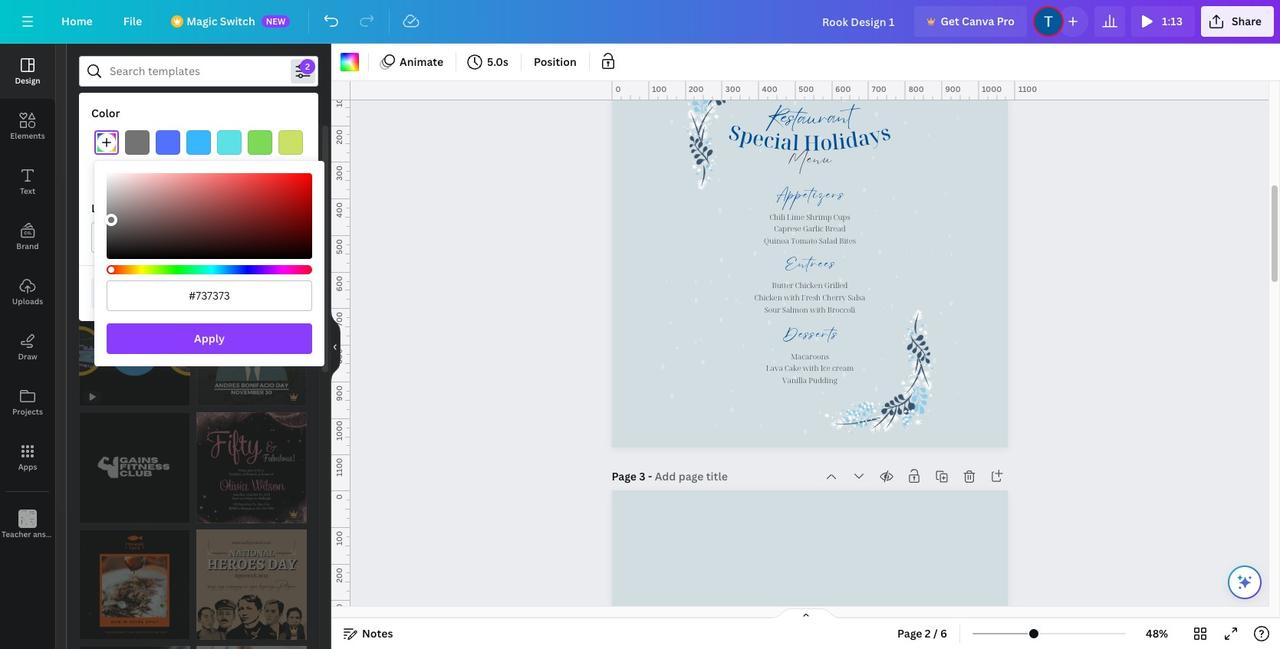Task type: describe. For each thing, give the bounding box(es) containing it.
-
[[648, 470, 652, 484]]

pro
[[997, 14, 1015, 28]]

teacher
[[2, 529, 31, 540]]

uploads button
[[0, 265, 55, 320]]

lime
[[787, 212, 804, 222]]

a for p
[[780, 127, 794, 156]]

get canva pro
[[941, 14, 1015, 28]]

t
[[849, 114, 856, 142]]

text button
[[0, 154, 55, 209]]

2 vertical spatial 200
[[334, 568, 344, 583]]

cups
[[833, 212, 850, 222]]

White button
[[248, 161, 272, 186]]

black and white vintage andres bonifacio day instagram post group
[[196, 296, 307, 407]]

menu
[[788, 158, 833, 177]]

templates button
[[79, 93, 210, 122]]

projects button
[[0, 375, 55, 430]]

add a new color image
[[94, 130, 119, 155]]

salmon
[[782, 305, 808, 315]]

Lime button
[[278, 130, 303, 155]]

keys
[[61, 529, 78, 540]]

language
[[91, 201, 141, 216]]

1 vertical spatial 400
[[334, 203, 344, 218]]

all
[[199, 286, 212, 301]]

apply
[[194, 331, 225, 346]]

page 3 -
[[612, 470, 655, 484]]

teacher answer keys
[[2, 529, 78, 540]]

black and yellow lamp photocentric local horror film instagram post image
[[79, 179, 190, 290]]

#737373 image
[[125, 130, 150, 155]]

bites
[[839, 236, 856, 246]]

y
[[866, 120, 884, 150]]

garlic
[[803, 224, 823, 234]]

christmas
[[89, 143, 141, 158]]

s
[[726, 118, 744, 148]]

Light blue button
[[186, 130, 211, 155]]

0 vertical spatial 600
[[836, 84, 851, 94]]

uploads
[[12, 296, 43, 307]]

1 vertical spatial with
[[810, 305, 826, 315]]

templates
[[117, 100, 171, 114]]

butter
[[772, 281, 793, 291]]

1:13
[[1162, 14, 1183, 28]]

a inside u r a n t
[[828, 116, 841, 144]]

get canva pro button
[[915, 6, 1027, 37]]

page for page 3 -
[[612, 470, 637, 484]]

1 vertical spatial 300
[[334, 166, 344, 181]]

u
[[808, 117, 820, 145]]

1 horizontal spatial 500
[[799, 84, 814, 94]]

0 horizontal spatial 900
[[334, 386, 344, 401]]

u r a n t
[[808, 114, 856, 145]]

clear all (2)
[[169, 286, 228, 301]]

tomato
[[791, 236, 817, 246]]

5.0s
[[487, 54, 509, 69]]

1 vertical spatial 1100
[[334, 459, 344, 478]]

blue
[[280, 143, 303, 158]]

l inside s p e c i a l
[[792, 128, 800, 156]]

apps button
[[0, 430, 55, 486]]

page for page 2 / 6
[[898, 627, 923, 641]]

position button
[[528, 50, 583, 74]]

(2)
[[215, 286, 228, 301]]

Design title text field
[[810, 6, 909, 37]]

bread
[[825, 224, 846, 234]]

cherry
[[822, 293, 846, 303]]

macaroons
[[791, 352, 829, 362]]

entrees
[[785, 263, 836, 281]]

c
[[762, 125, 776, 154]]

christmas button
[[79, 136, 151, 166]]

canva
[[962, 14, 995, 28]]

48%
[[1146, 627, 1168, 641]]

Pink button
[[186, 161, 211, 186]]

winter button
[[158, 136, 212, 166]]

cake
[[784, 364, 801, 374]]

black and white modern jose rizal day instagram post group
[[196, 179, 307, 290]]

Hex color code text field
[[117, 282, 302, 311]]

desserts macaroons lava cake with ice cream vanilla pudding
[[766, 334, 854, 386]]

/
[[934, 627, 938, 641]]

0 vertical spatial 200
[[689, 84, 704, 94]]

brown and black vintage national heroes day philippines instagram post image
[[196, 530, 307, 641]]

p
[[738, 121, 756, 151]]

blue button
[[270, 136, 313, 166]]

5.0s button
[[463, 50, 515, 74]]

1 horizontal spatial 1100
[[1019, 84, 1037, 94]]

color option group
[[91, 127, 306, 189]]

Black button
[[278, 161, 303, 186]]

Grass green button
[[248, 130, 272, 155]]

position
[[534, 54, 577, 69]]

pudding
[[808, 376, 837, 386]]

cream
[[832, 364, 854, 374]]

page 2 / 6 button
[[891, 622, 954, 647]]

salsa
[[848, 293, 865, 303]]

text
[[20, 186, 35, 196]]

6
[[941, 627, 948, 641]]

clear
[[169, 286, 197, 301]]

side panel tab list
[[0, 44, 78, 553]]

apps
[[18, 462, 37, 473]]

animate
[[400, 54, 443, 69]]

quinoa
[[764, 236, 789, 246]]

0 horizontal spatial s
[[787, 117, 795, 144]]

coral red image
[[156, 161, 180, 186]]

fresh
[[801, 293, 821, 303]]



Task type: locate. For each thing, give the bounding box(es) containing it.
0 vertical spatial 300
[[726, 84, 741, 94]]

h o l i d a y s
[[804, 118, 894, 157]]

0 vertical spatial 800
[[909, 84, 924, 94]]

projects
[[12, 407, 43, 417]]

color
[[91, 106, 120, 120]]

magic
[[187, 14, 217, 28]]

1 vertical spatial 600
[[334, 276, 344, 292]]

0 vertical spatial page
[[612, 470, 637, 484]]

with down fresh on the top right of the page
[[810, 305, 826, 315]]

900
[[945, 84, 961, 94], [334, 386, 344, 401]]

200
[[689, 84, 704, 94], [334, 129, 344, 144], [334, 568, 344, 583]]

0 vertical spatial 900
[[945, 84, 961, 94]]

royal blue image
[[156, 130, 180, 155]]

with up salmon
[[784, 293, 800, 303]]

n
[[838, 115, 852, 143]]

700
[[872, 84, 887, 94], [334, 313, 344, 327]]

caprese
[[774, 224, 801, 234]]

broccoli
[[827, 305, 855, 315]]

0 horizontal spatial chicken
[[754, 293, 782, 303]]

300 up the notes button
[[334, 605, 344, 620]]

hiring facebook video in black blue yellow fresh energetic style group
[[79, 296, 190, 407]]

300 up s
[[726, 84, 741, 94]]

h
[[804, 129, 820, 157]]

o
[[819, 128, 833, 157]]

pink image
[[186, 161, 211, 186], [186, 161, 211, 186]]

chili lime shrimp cups caprese garlic bread quinoa tomato salad bites
[[764, 212, 856, 246]]

1000
[[982, 84, 1002, 94], [334, 421, 344, 441]]

sour
[[764, 305, 780, 315]]

#737373 image
[[125, 130, 150, 155]]

lime image
[[278, 130, 303, 155]]

900 down get
[[945, 84, 961, 94]]

purple image
[[217, 161, 242, 186], [217, 161, 242, 186]]

0 horizontal spatial 400
[[334, 203, 344, 218]]

0 horizontal spatial 600
[[334, 276, 344, 292]]

coral red image
[[156, 161, 180, 186]]

Page title text field
[[655, 470, 729, 485]]

switch
[[220, 14, 255, 28]]

a inside h o l i d a y s
[[855, 123, 872, 152]]

0 vertical spatial 500
[[799, 84, 814, 94]]

elements
[[10, 130, 45, 141]]

0 horizontal spatial page
[[612, 470, 637, 484]]

1 horizontal spatial 600
[[836, 84, 851, 94]]

lime image
[[278, 130, 303, 155]]

#737373 button
[[125, 130, 150, 155]]

l
[[831, 127, 840, 156], [792, 128, 800, 156]]

1 i from the left
[[773, 127, 782, 155]]

get
[[941, 14, 960, 28]]

1 horizontal spatial 400
[[762, 84, 778, 94]]

vanilla
[[782, 376, 807, 386]]

0 vertical spatial 0
[[616, 84, 621, 94]]

0 vertical spatial 1100
[[1019, 84, 1037, 94]]

1 horizontal spatial l
[[831, 127, 840, 156]]

grilled
[[824, 281, 848, 291]]

1 horizontal spatial a
[[828, 116, 841, 144]]

home
[[61, 14, 93, 28]]

ice
[[820, 364, 830, 374]]

chicken up sour
[[754, 293, 782, 303]]

0 vertical spatial 1000
[[982, 84, 1002, 94]]

1 vertical spatial 0
[[334, 495, 344, 500]]

design
[[15, 75, 40, 86]]

black and white vintage andres bonifacio day instagram post image
[[196, 296, 307, 407]]

white image
[[248, 161, 272, 186], [248, 161, 272, 186]]

0 horizontal spatial i
[[773, 127, 782, 155]]

page 2 / 6
[[898, 627, 948, 641]]

yellow image
[[94, 161, 119, 186], [94, 161, 119, 186]]

with
[[784, 293, 800, 303], [810, 305, 826, 315], [803, 364, 819, 374]]

black and rose gold fifty and fabulous 50th birthday invitation image
[[196, 413, 307, 524]]

2 vertical spatial 300
[[334, 605, 344, 620]]

i inside s p e c i a l
[[773, 127, 782, 155]]

1 horizontal spatial i
[[837, 127, 847, 155]]

1 vertical spatial page
[[898, 627, 923, 641]]

600 up n
[[836, 84, 851, 94]]

food button
[[218, 136, 264, 166]]

grass green image
[[248, 130, 272, 155], [248, 130, 272, 155]]

s right t
[[877, 118, 894, 147]]

1100
[[1019, 84, 1037, 94], [334, 459, 344, 478]]

48% button
[[1132, 622, 1182, 647]]

e
[[751, 123, 767, 153]]

black and white modern jose rizal day instagram post image
[[196, 179, 307, 290]]

i right o
[[837, 127, 847, 155]]

food
[[228, 143, 254, 158]]

appetizers
[[776, 194, 845, 212]]

d
[[843, 125, 860, 154]]

l right the r
[[831, 127, 840, 156]]

royal blue image
[[156, 130, 180, 155]]

page
[[612, 470, 637, 484], [898, 627, 923, 641]]

black and rose gold fifty and fabulous 50th birthday invitation group
[[196, 413, 307, 524]]

clear all (2) button
[[91, 278, 306, 309]]

1 horizontal spatial chicken
[[795, 281, 823, 291]]

0 vertical spatial 400
[[762, 84, 778, 94]]

chicken up fresh on the top right of the page
[[795, 281, 823, 291]]

3
[[639, 470, 646, 484]]

2 vertical spatial with
[[803, 364, 819, 374]]

lava
[[766, 364, 783, 374]]

1 vertical spatial 900
[[334, 386, 344, 401]]

0 vertical spatial 700
[[872, 84, 887, 94]]

main menu bar
[[0, 0, 1280, 44]]

600 up hide image
[[334, 276, 344, 292]]

black image
[[278, 161, 303, 186], [278, 161, 303, 186]]

i right e
[[773, 127, 782, 155]]

0 horizontal spatial l
[[792, 128, 800, 156]]

1 horizontal spatial page
[[898, 627, 923, 641]]

s
[[787, 117, 795, 144], [877, 118, 894, 147]]

0 vertical spatial with
[[784, 293, 800, 303]]

hide image
[[331, 310, 341, 384]]

design button
[[0, 44, 55, 99]]

beige coaching booking instagram post image
[[196, 647, 307, 650]]

a for o
[[855, 123, 872, 152]]

0 horizontal spatial a
[[780, 127, 794, 156]]

share button
[[1201, 6, 1274, 37]]

2 i from the left
[[837, 127, 847, 155]]

a
[[828, 116, 841, 144], [855, 123, 872, 152], [780, 127, 794, 156]]

Turquoise blue button
[[217, 130, 242, 155]]

1 vertical spatial chicken
[[754, 293, 782, 303]]

0 horizontal spatial 1100
[[334, 459, 344, 478]]

1 vertical spatial 800
[[334, 349, 344, 365]]

chicken
[[795, 281, 823, 291], [754, 293, 782, 303]]

1 vertical spatial 700
[[334, 313, 344, 327]]

light blue image
[[186, 130, 211, 155], [186, 130, 211, 155]]

900 down hide image
[[334, 386, 344, 401]]

magic switch
[[187, 14, 255, 28]]

1 horizontal spatial 700
[[872, 84, 887, 94]]

1 horizontal spatial 900
[[945, 84, 961, 94]]

entrees butter chicken grilled chicken with fresh cherry salsa sour salmon with broccoli
[[754, 263, 865, 315]]

s left u
[[787, 117, 795, 144]]

turquoise blue image
[[217, 130, 242, 155], [217, 130, 242, 155]]

1 horizontal spatial 800
[[909, 84, 924, 94]]

0 horizontal spatial 800
[[334, 349, 344, 365]]

;
[[27, 531, 29, 541]]

0 vertical spatial chicken
[[795, 281, 823, 291]]

winter
[[168, 143, 202, 158]]

1:13 button
[[1132, 6, 1195, 37]]

1 horizontal spatial 1000
[[982, 84, 1002, 94]]

with down macaroons
[[803, 364, 819, 374]]

draw
[[18, 351, 37, 362]]

300
[[726, 84, 741, 94], [334, 166, 344, 181], [334, 605, 344, 620]]

share
[[1232, 14, 1262, 28]]

0 horizontal spatial 1000
[[334, 421, 344, 441]]

Royal blue button
[[156, 130, 180, 155]]

draw button
[[0, 320, 55, 375]]

Yellow button
[[94, 161, 119, 186]]

file button
[[111, 6, 154, 37]]

notes button
[[338, 622, 399, 647]]

brown and black vintage national heroes day philippines instagram post group
[[196, 530, 307, 641]]

black and orange textured gourmet tuyo instagram post image
[[79, 530, 190, 641]]

black and white silhouette photocentric local horror film instagram post image
[[79, 647, 190, 650]]

1 horizontal spatial s
[[877, 118, 894, 147]]

animate button
[[375, 50, 450, 74]]

1 vertical spatial 500
[[334, 239, 344, 255]]

i inside h o l i d a y s
[[837, 127, 847, 155]]

page left 3 on the bottom of page
[[612, 470, 637, 484]]

1 vertical spatial 1000
[[334, 421, 344, 441]]

Purple button
[[217, 161, 242, 186]]

Coral red button
[[156, 161, 180, 186]]

canva assistant image
[[1236, 574, 1254, 592]]

brand button
[[0, 209, 55, 265]]

with inside desserts macaroons lava cake with ice cream vanilla pudding
[[803, 364, 819, 374]]

0 horizontal spatial 0
[[334, 495, 344, 500]]

a inside s p e c i a l
[[780, 127, 794, 156]]

l inside h o l i d a y s
[[831, 127, 840, 156]]

0 horizontal spatial 700
[[334, 313, 344, 327]]

shrimp
[[806, 212, 832, 222]]

show pages image
[[769, 608, 843, 621]]

desserts
[[782, 334, 838, 351]]

l left h
[[792, 128, 800, 156]]

answer
[[33, 529, 60, 540]]

salad
[[819, 236, 837, 246]]

1 vertical spatial 200
[[334, 129, 344, 144]]

page inside button
[[898, 627, 923, 641]]

orange image
[[125, 161, 150, 186], [125, 161, 150, 186]]

elements button
[[0, 99, 55, 154]]

300 right black button
[[334, 166, 344, 181]]

s inside h o l i d a y s
[[877, 118, 894, 147]]

page left 2
[[898, 627, 923, 641]]

r
[[819, 117, 830, 144]]

2 horizontal spatial a
[[855, 123, 872, 152]]

1 horizontal spatial 0
[[616, 84, 621, 94]]

2
[[925, 627, 931, 641]]

Search templates search field
[[110, 57, 288, 86]]

no color image
[[341, 53, 359, 71]]

Orange button
[[125, 161, 150, 186]]

brand
[[16, 241, 39, 252]]

file
[[123, 14, 142, 28]]

s p e c i a l
[[726, 118, 800, 156]]

0 horizontal spatial 500
[[334, 239, 344, 255]]



Task type: vqa. For each thing, say whether or not it's contained in the screenshot.
the Brown and Black Vintage National Heroes Day Philippines Instagram Post 'group'
yes



